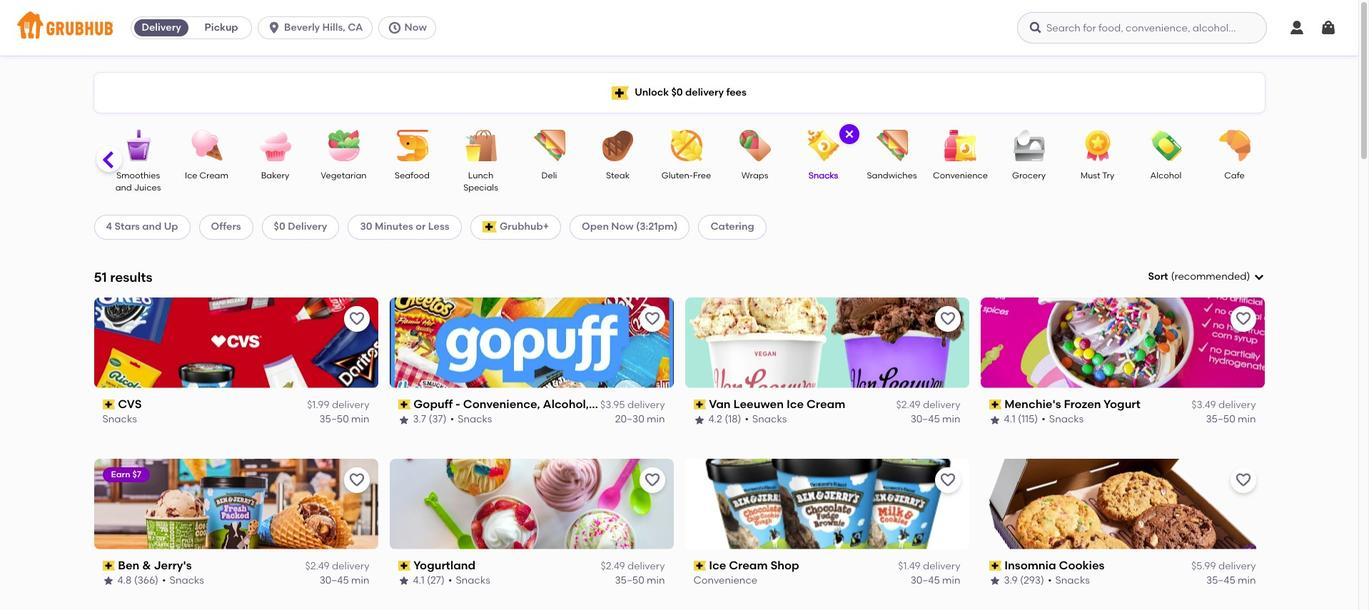 Task type: locate. For each thing, give the bounding box(es) containing it.
and left the up
[[142, 221, 162, 233]]

35–50 min for menchie's frozen yogurt
[[1207, 414, 1257, 426]]

4.2 (18)
[[709, 414, 742, 426]]

• snacks down cookies
[[1048, 575, 1091, 587]]

0 vertical spatial and
[[115, 183, 132, 193]]

delivery for ice cream shop
[[923, 561, 961, 573]]

$2.49 delivery for jerry's
[[305, 561, 370, 573]]

2 vertical spatial cream
[[729, 559, 768, 573]]

star icon image left 4.8
[[102, 576, 114, 587]]

• right (37)
[[450, 414, 454, 426]]

• down jerry's on the bottom of page
[[162, 575, 166, 587]]

$5.99 delivery
[[1192, 561, 1257, 573]]

delivery for insomnia cookies
[[1219, 561, 1257, 573]]

wraps
[[742, 171, 769, 181]]

now right ca
[[405, 21, 427, 34]]

star icon image left 4.1 (27)
[[398, 576, 410, 587]]

min for van leeuwen ice cream
[[943, 414, 961, 426]]

none field containing sort
[[1149, 270, 1265, 285]]

try
[[1103, 171, 1115, 181]]

snacks
[[809, 171, 839, 181], [102, 414, 137, 426], [458, 414, 492, 426], [753, 414, 787, 426], [1050, 414, 1084, 426], [170, 575, 204, 587], [456, 575, 491, 587], [1056, 575, 1091, 587]]

yogurtland logo image
[[390, 459, 674, 550]]

1 horizontal spatial 4.1
[[1005, 414, 1016, 426]]

0 horizontal spatial svg image
[[1029, 21, 1044, 35]]

• for convenience,
[[450, 414, 454, 426]]

0 vertical spatial ice
[[185, 171, 198, 181]]

1 horizontal spatial $0
[[672, 86, 683, 98]]

save this restaurant button
[[344, 306, 370, 332], [640, 306, 665, 332], [935, 306, 961, 332], [1231, 306, 1257, 332], [344, 468, 370, 493], [640, 468, 665, 493], [935, 468, 961, 493], [1231, 468, 1257, 493]]

• snacks for yogurt
[[1042, 414, 1084, 426]]

save this restaurant button for ice cream shop
[[935, 468, 961, 493]]

subscription pass image left menchie's
[[990, 400, 1002, 410]]

star icon image left 3.7
[[398, 415, 410, 426]]

bakery image
[[250, 130, 300, 161]]

save this restaurant button for menchie's frozen yogurt
[[1231, 306, 1257, 332]]

subscription pass image left van
[[694, 400, 707, 410]]

$1.99
[[307, 399, 330, 411]]

insomnia
[[1005, 559, 1057, 573]]

snacks down van leeuwen ice cream
[[753, 414, 787, 426]]

0 vertical spatial $0
[[672, 86, 683, 98]]

alcohol,
[[543, 398, 589, 411]]

convenience
[[934, 171, 988, 181], [694, 575, 758, 587]]

min for gopuff - convenience, alcohol, & more
[[647, 414, 665, 426]]

4.1
[[1005, 414, 1016, 426], [413, 575, 425, 587]]

insomnia cookies logo image
[[981, 459, 1265, 550]]

snacks for van leeuwen ice cream
[[753, 414, 787, 426]]

1 horizontal spatial and
[[142, 221, 162, 233]]

ben & jerry's
[[118, 559, 192, 573]]

0 vertical spatial delivery
[[142, 21, 181, 34]]

ice
[[185, 171, 198, 181], [787, 398, 804, 411], [709, 559, 727, 573]]

juices
[[134, 183, 161, 193]]

30–45 for van leeuwen ice cream
[[911, 414, 940, 426]]

$3.49 delivery
[[1192, 399, 1257, 411]]

lunch specials
[[464, 171, 498, 193]]

beverly hills, ca
[[284, 21, 363, 34]]

0 vertical spatial grubhub plus flag logo image
[[612, 86, 629, 100]]

recommended
[[1175, 271, 1247, 283]]

$7
[[132, 470, 141, 480]]

delivery
[[142, 21, 181, 34], [288, 221, 327, 233]]

gopuff - convenience, alcohol, & more logo image
[[390, 298, 674, 388]]

35–50 min for yogurtland
[[615, 575, 665, 587]]

(115)
[[1019, 414, 1039, 426]]

0 horizontal spatial ice
[[185, 171, 198, 181]]

yogurt
[[1104, 398, 1141, 411]]

0 horizontal spatial now
[[405, 21, 427, 34]]

subscription pass image for cvs
[[102, 400, 115, 410]]

hills,
[[323, 21, 346, 34]]

subscription pass image for gopuff - convenience, alcohol, & more
[[398, 400, 411, 410]]

• snacks for jerry's
[[162, 575, 204, 587]]

ice right leeuwen
[[787, 398, 804, 411]]

gluten free image
[[662, 130, 712, 161]]

1 vertical spatial grubhub plus flag logo image
[[483, 222, 497, 233]]

1 horizontal spatial convenience
[[934, 171, 988, 181]]

20–30
[[615, 414, 645, 426]]

$2.49
[[897, 399, 921, 411], [305, 561, 330, 573], [601, 561, 625, 573]]

delivery left 30
[[288, 221, 327, 233]]

0 vertical spatial now
[[405, 21, 427, 34]]

$0 right unlock
[[672, 86, 683, 98]]

1 horizontal spatial grubhub plus flag logo image
[[612, 86, 629, 100]]

35–45 min
[[1207, 575, 1257, 587]]

now right open
[[612, 221, 634, 233]]

1 vertical spatial &
[[142, 559, 151, 573]]

(18)
[[725, 414, 742, 426]]

1 vertical spatial cream
[[807, 398, 846, 411]]

ice down ice cream image
[[185, 171, 198, 181]]

results
[[110, 269, 153, 285]]

cream down van leeuwen ice cream logo
[[807, 398, 846, 411]]

save this restaurant image for yogurtland
[[644, 472, 661, 489]]

delivery for ben & jerry's
[[332, 561, 370, 573]]

open
[[582, 221, 609, 233]]

save this restaurant button for cvs
[[344, 306, 370, 332]]

1 vertical spatial and
[[142, 221, 162, 233]]

• snacks down the menchie's frozen yogurt
[[1042, 414, 1084, 426]]

• right the "(18)"
[[745, 414, 749, 426]]

• snacks for convenience,
[[450, 414, 492, 426]]

delivery left pickup on the left of page
[[142, 21, 181, 34]]

0 horizontal spatial cream
[[200, 171, 229, 181]]

pickup button
[[191, 16, 251, 39]]

0 horizontal spatial $2.49
[[305, 561, 330, 573]]

subscription pass image left "ice cream shop"
[[694, 561, 707, 571]]

ice cream shop logo image
[[685, 459, 970, 550]]

star icon image left 4.1 (115)
[[990, 415, 1001, 426]]

51
[[94, 269, 107, 285]]

star icon image left 4.2
[[694, 415, 705, 426]]

insomnia cookies
[[1005, 559, 1105, 573]]

$2.49 delivery
[[897, 399, 961, 411], [305, 561, 370, 573], [601, 561, 665, 573]]

cream down ice cream image
[[200, 171, 229, 181]]

$2.49 delivery for ice
[[897, 399, 961, 411]]

alcohol image
[[1142, 130, 1192, 161]]

grubhub plus flag logo image left unlock
[[612, 86, 629, 100]]

0 horizontal spatial 4.1
[[413, 575, 425, 587]]

subscription pass image left ben
[[102, 561, 115, 571]]

sandwiches image
[[867, 130, 917, 161]]

0 horizontal spatial convenience
[[694, 575, 758, 587]]

1 horizontal spatial $2.49
[[601, 561, 625, 573]]

(
[[1172, 271, 1175, 283]]

subscription pass image left gopuff
[[398, 400, 411, 410]]

save this restaurant image for menchie's frozen yogurt
[[1235, 311, 1252, 328]]

• for yogurt
[[1042, 414, 1046, 426]]

2 horizontal spatial 35–50 min
[[1207, 414, 1257, 426]]

$0 down bakery
[[274, 221, 286, 233]]

snacks down the snacks image at the right top
[[809, 171, 839, 181]]

subscription pass image left insomnia
[[990, 561, 1002, 571]]

or
[[416, 221, 426, 233]]

van leeuwen ice cream
[[709, 398, 846, 411]]

less
[[428, 221, 450, 233]]

1 horizontal spatial delivery
[[288, 221, 327, 233]]

1 horizontal spatial cream
[[729, 559, 768, 573]]

deli
[[542, 171, 557, 181]]

subscription pass image for menchie's frozen yogurt
[[990, 400, 1002, 410]]

save this restaurant image
[[348, 311, 365, 328], [644, 311, 661, 328], [940, 311, 957, 328], [1235, 472, 1252, 489]]

smoothies and juices image
[[113, 130, 163, 161]]

snacks down the yogurtland
[[456, 575, 491, 587]]

4.1 left (115)
[[1005, 414, 1016, 426]]

specials
[[464, 183, 498, 193]]

save this restaurant button for insomnia cookies
[[1231, 468, 1257, 493]]

&
[[592, 398, 601, 411], [142, 559, 151, 573]]

and
[[115, 183, 132, 193], [142, 221, 162, 233]]

2 vertical spatial ice
[[709, 559, 727, 573]]

0 horizontal spatial 35–50
[[320, 414, 349, 426]]

(3:21pm)
[[636, 221, 678, 233]]

vegetarian
[[321, 171, 367, 181]]

0 horizontal spatial delivery
[[142, 21, 181, 34]]

subscription pass image
[[102, 400, 115, 410], [694, 400, 707, 410], [990, 400, 1002, 410], [398, 561, 411, 571]]

up
[[164, 221, 178, 233]]

1 horizontal spatial ice
[[709, 559, 727, 573]]

1 vertical spatial 4.1
[[413, 575, 425, 587]]

snacks down - on the bottom left of page
[[458, 414, 492, 426]]

must try
[[1081, 171, 1115, 181]]

snacks down cookies
[[1056, 575, 1091, 587]]

1 horizontal spatial svg image
[[1254, 272, 1265, 283]]

35–50 min
[[320, 414, 370, 426], [1207, 414, 1257, 426], [615, 575, 665, 587]]

1 horizontal spatial 35–50 min
[[615, 575, 665, 587]]

snacks for insomnia cookies
[[1056, 575, 1091, 587]]

35–50
[[320, 414, 349, 426], [1207, 414, 1236, 426], [615, 575, 645, 587]]

more
[[604, 398, 632, 411]]

(366)
[[134, 575, 159, 587]]

& up (366)
[[142, 559, 151, 573]]

grubhub plus flag logo image
[[612, 86, 629, 100], [483, 222, 497, 233]]

snacks down jerry's on the bottom of page
[[170, 575, 204, 587]]

subscription pass image for yogurtland
[[398, 561, 411, 571]]

bakery
[[261, 171, 290, 181]]

snacks down the menchie's frozen yogurt
[[1050, 414, 1084, 426]]

must
[[1081, 171, 1101, 181]]

shakes image
[[45, 130, 95, 161]]

30 minutes or less
[[360, 221, 450, 233]]

35–50 for cvs
[[320, 414, 349, 426]]

0 horizontal spatial grubhub plus flag logo image
[[483, 222, 497, 233]]

cafe image
[[1210, 130, 1260, 161]]

convenience down "ice cream shop"
[[694, 575, 758, 587]]

steak
[[606, 171, 630, 181]]

now
[[405, 21, 427, 34], [612, 221, 634, 233]]

0 vertical spatial cream
[[200, 171, 229, 181]]

• right (115)
[[1042, 414, 1046, 426]]

subscription pass image
[[398, 400, 411, 410], [102, 561, 115, 571], [694, 561, 707, 571], [990, 561, 1002, 571]]

save this restaurant image
[[1235, 311, 1252, 328], [348, 472, 365, 489], [644, 472, 661, 489], [940, 472, 957, 489]]

menchie's frozen yogurt
[[1005, 398, 1141, 411]]

must try image
[[1073, 130, 1123, 161]]

star icon image for insomnia cookies
[[990, 576, 1001, 587]]

1 horizontal spatial 35–50
[[615, 575, 645, 587]]

30–45 min for ben & jerry's
[[320, 575, 370, 587]]

unlock $0 delivery fees
[[635, 86, 747, 98]]

grubhub plus flag logo image left grubhub+
[[483, 222, 497, 233]]

& left more
[[592, 398, 601, 411]]

and down the smoothies
[[115, 183, 132, 193]]

subscription pass image for ice cream shop
[[694, 561, 707, 571]]

• snacks down jerry's on the bottom of page
[[162, 575, 204, 587]]

delivery
[[686, 86, 724, 98], [332, 399, 370, 411], [628, 399, 665, 411], [923, 399, 961, 411], [1219, 399, 1257, 411], [332, 561, 370, 573], [628, 561, 665, 573], [923, 561, 961, 573], [1219, 561, 1257, 573]]

• down insomnia cookies
[[1048, 575, 1052, 587]]

cream left shop
[[729, 559, 768, 573]]

0 horizontal spatial 35–50 min
[[320, 414, 370, 426]]

cvs logo image
[[94, 298, 378, 388]]

sort ( recommended )
[[1149, 271, 1251, 283]]

• snacks down leeuwen
[[745, 414, 787, 426]]

• snacks for ice
[[745, 414, 787, 426]]

4.1 left (27)
[[413, 575, 425, 587]]

4 stars and up
[[106, 221, 178, 233]]

2 horizontal spatial 35–50
[[1207, 414, 1236, 426]]

2 horizontal spatial $2.49 delivery
[[897, 399, 961, 411]]

None field
[[1149, 270, 1265, 285]]

delivery button
[[131, 16, 191, 39]]

delivery for gopuff - convenience, alcohol, & more
[[628, 399, 665, 411]]

cream
[[200, 171, 229, 181], [807, 398, 846, 411], [729, 559, 768, 573]]

delivery for yogurtland
[[628, 561, 665, 573]]

min for ben & jerry's
[[351, 575, 370, 587]]

stars
[[115, 221, 140, 233]]

snacks for gopuff - convenience, alcohol, & more
[[458, 414, 492, 426]]

2 horizontal spatial svg image
[[1289, 19, 1306, 36]]

star icon image for van leeuwen ice cream
[[694, 415, 705, 426]]

star icon image
[[398, 415, 410, 426], [694, 415, 705, 426], [990, 415, 1001, 426], [102, 576, 114, 587], [398, 576, 410, 587], [990, 576, 1001, 587]]

• snacks down - on the bottom left of page
[[450, 414, 492, 426]]

now button
[[378, 16, 442, 39]]

0 vertical spatial &
[[592, 398, 601, 411]]

1 horizontal spatial now
[[612, 221, 634, 233]]

0 horizontal spatial and
[[115, 183, 132, 193]]

30–45 for ice cream shop
[[911, 575, 940, 587]]

star icon image left 3.9 on the right of page
[[990, 576, 1001, 587]]

convenience down convenience image
[[934, 171, 988, 181]]

30–45
[[911, 414, 940, 426], [320, 575, 349, 587], [911, 575, 940, 587]]

min for yogurtland
[[647, 575, 665, 587]]

svg image
[[1289, 19, 1306, 36], [1029, 21, 1044, 35], [1254, 272, 1265, 283]]

0 vertical spatial convenience
[[934, 171, 988, 181]]

sort
[[1149, 271, 1169, 283]]

min for menchie's frozen yogurt
[[1239, 414, 1257, 426]]

van leeuwen ice cream logo image
[[685, 298, 970, 388]]

0 horizontal spatial $2.49 delivery
[[305, 561, 370, 573]]

subscription pass image left cvs
[[102, 400, 115, 410]]

1 vertical spatial now
[[612, 221, 634, 233]]

0 vertical spatial 4.1
[[1005, 414, 1016, 426]]

grubhub plus flag logo image for unlock $0 delivery fees
[[612, 86, 629, 100]]

$3.95
[[601, 399, 625, 411]]

3.9 (293)
[[1005, 575, 1045, 587]]

subscription pass image left the yogurtland
[[398, 561, 411, 571]]

2 horizontal spatial $2.49
[[897, 399, 921, 411]]

svg image
[[1321, 19, 1338, 36], [267, 21, 281, 35], [387, 21, 402, 35], [844, 129, 855, 140]]

• for jerry's
[[162, 575, 166, 587]]

30
[[360, 221, 373, 233]]

0 horizontal spatial $0
[[274, 221, 286, 233]]

beverly
[[284, 21, 320, 34]]

$0
[[672, 86, 683, 98], [274, 221, 286, 233]]

delivery inside button
[[142, 21, 181, 34]]

2 horizontal spatial ice
[[787, 398, 804, 411]]

ice left shop
[[709, 559, 727, 573]]



Task type: describe. For each thing, give the bounding box(es) containing it.
35–50 for yogurtland
[[615, 575, 645, 587]]

save this restaurant image for gopuff
[[644, 311, 661, 328]]

cream for ice cream
[[200, 171, 229, 181]]

gopuff - convenience, alcohol, & more
[[414, 398, 632, 411]]

35–45
[[1207, 575, 1236, 587]]

30–45 for ben & jerry's
[[320, 575, 349, 587]]

min for cvs
[[351, 414, 370, 426]]

• right (27)
[[448, 575, 452, 587]]

vegetarian image
[[319, 130, 369, 161]]

snacks for yogurtland
[[456, 575, 491, 587]]

ben & jerry's logo image
[[94, 459, 378, 550]]

ice cream shop
[[709, 559, 800, 573]]

lunch specials image
[[456, 130, 506, 161]]

svg image inside the beverly hills, ca button
[[267, 21, 281, 35]]

2 horizontal spatial cream
[[807, 398, 846, 411]]

30–45 min for ice cream shop
[[911, 575, 961, 587]]

• snacks down the yogurtland
[[448, 575, 491, 587]]

ice for ice cream
[[185, 171, 198, 181]]

4.8
[[117, 575, 132, 587]]

minutes
[[375, 221, 414, 233]]

svg image inside the now button
[[387, 21, 402, 35]]

grocery image
[[1005, 130, 1055, 161]]

pickup
[[205, 21, 238, 34]]

ice cream image
[[182, 130, 232, 161]]

4.1 (27)
[[413, 575, 445, 587]]

3.7
[[413, 414, 426, 426]]

unlock
[[635, 86, 669, 98]]

1 vertical spatial ice
[[787, 398, 804, 411]]

51 results
[[94, 269, 153, 285]]

menchie's
[[1005, 398, 1062, 411]]

grocery
[[1013, 171, 1046, 181]]

star icon image for gopuff - convenience, alcohol, & more
[[398, 415, 410, 426]]

$1.99 delivery
[[307, 399, 370, 411]]

deli image
[[525, 130, 575, 161]]

earn
[[111, 470, 130, 480]]

35–50 min for cvs
[[320, 414, 370, 426]]

fees
[[727, 86, 747, 98]]

1 vertical spatial convenience
[[694, 575, 758, 587]]

$1.49 delivery
[[899, 561, 961, 573]]

delivery for cvs
[[332, 399, 370, 411]]

snacks for ben & jerry's
[[170, 575, 204, 587]]

$0 delivery
[[274, 221, 327, 233]]

snacks down cvs
[[102, 414, 137, 426]]

sandwiches
[[867, 171, 917, 181]]

save this restaurant image for van
[[940, 311, 957, 328]]

cvs
[[118, 398, 142, 411]]

cream for ice cream shop
[[729, 559, 768, 573]]

4.2
[[709, 414, 723, 426]]

menchie's frozen yogurt logo image
[[981, 298, 1265, 388]]

seafood image
[[387, 130, 437, 161]]

min for ice cream shop
[[943, 575, 961, 587]]

save this restaurant button for van leeuwen ice cream
[[935, 306, 961, 332]]

1 horizontal spatial &
[[592, 398, 601, 411]]

ben
[[118, 559, 140, 573]]

gopuff
[[414, 398, 453, 411]]

alcohol
[[1151, 171, 1182, 181]]

$5.99
[[1192, 561, 1217, 573]]

$1.49
[[899, 561, 921, 573]]

main navigation navigation
[[0, 0, 1359, 56]]

4.1 for yogurtland
[[413, 575, 425, 587]]

delivery for van leeuwen ice cream
[[923, 399, 961, 411]]

cookies
[[1060, 559, 1105, 573]]

35–50 for menchie's frozen yogurt
[[1207, 414, 1236, 426]]

frozen
[[1065, 398, 1102, 411]]

(293)
[[1021, 575, 1045, 587]]

convenience image
[[936, 130, 986, 161]]

save this restaurant image for insomnia
[[1235, 472, 1252, 489]]

3.9
[[1005, 575, 1018, 587]]

$3.49
[[1192, 399, 1217, 411]]

snacks image
[[799, 130, 849, 161]]

star icon image for ben & jerry's
[[102, 576, 114, 587]]

4.1 (115)
[[1005, 414, 1039, 426]]

• for ice
[[745, 414, 749, 426]]

-
[[456, 398, 461, 411]]

subscription pass image for ben & jerry's
[[102, 561, 115, 571]]

4
[[106, 221, 112, 233]]

snacks for menchie's frozen yogurt
[[1050, 414, 1084, 426]]

$2.49 for jerry's
[[305, 561, 330, 573]]

(37)
[[429, 414, 447, 426]]

van
[[709, 398, 731, 411]]

smoothies and juices
[[115, 171, 161, 193]]

gluten-free
[[662, 171, 712, 181]]

seafood
[[395, 171, 430, 181]]

star icon image for yogurtland
[[398, 576, 410, 587]]

save this restaurant button for yogurtland
[[640, 468, 665, 493]]

ca
[[348, 21, 363, 34]]

ice for ice cream shop
[[709, 559, 727, 573]]

0 horizontal spatial &
[[142, 559, 151, 573]]

and inside smoothies and juices
[[115, 183, 132, 193]]

beverly hills, ca button
[[258, 16, 378, 39]]

ice cream
[[185, 171, 229, 181]]

subscription pass image for insomnia cookies
[[990, 561, 1002, 571]]

offers
[[211, 221, 241, 233]]

save this restaurant image for ice cream shop
[[940, 472, 957, 489]]

smoothies
[[116, 171, 160, 181]]

30–45 min for van leeuwen ice cream
[[911, 414, 961, 426]]

$2.49 for ice
[[897, 399, 921, 411]]

earn $7
[[111, 470, 141, 480]]

4.1 for menchie's frozen yogurt
[[1005, 414, 1016, 426]]

20–30 min
[[615, 414, 665, 426]]

steak image
[[593, 130, 643, 161]]

4.8 (366)
[[117, 575, 159, 587]]

save this restaurant button for gopuff - convenience, alcohol, & more
[[640, 306, 665, 332]]

subscription pass image for van leeuwen ice cream
[[694, 400, 707, 410]]

Search for food, convenience, alcohol... search field
[[1018, 12, 1268, 44]]

jerry's
[[154, 559, 192, 573]]

1 horizontal spatial $2.49 delivery
[[601, 561, 665, 573]]

star icon image for menchie's frozen yogurt
[[990, 415, 1001, 426]]

$3.95 delivery
[[601, 399, 665, 411]]

grubhub+
[[500, 221, 549, 233]]

open now (3:21pm)
[[582, 221, 678, 233]]

svg image inside field
[[1254, 272, 1265, 283]]

convenience,
[[463, 398, 540, 411]]

delivery for menchie's frozen yogurt
[[1219, 399, 1257, 411]]

3.7 (37)
[[413, 414, 447, 426]]

(27)
[[427, 575, 445, 587]]

wraps image
[[730, 130, 780, 161]]

gluten-
[[662, 171, 694, 181]]

lunch
[[468, 171, 494, 181]]

grubhub plus flag logo image for grubhub+
[[483, 222, 497, 233]]

catering
[[711, 221, 755, 233]]

cafe
[[1225, 171, 1246, 181]]

min for insomnia cookies
[[1239, 575, 1257, 587]]

now inside button
[[405, 21, 427, 34]]

1 vertical spatial delivery
[[288, 221, 327, 233]]

yogurtland
[[414, 559, 476, 573]]

)
[[1247, 271, 1251, 283]]

1 vertical spatial $0
[[274, 221, 286, 233]]



Task type: vqa. For each thing, say whether or not it's contained in the screenshot.
leftmost Shake
no



